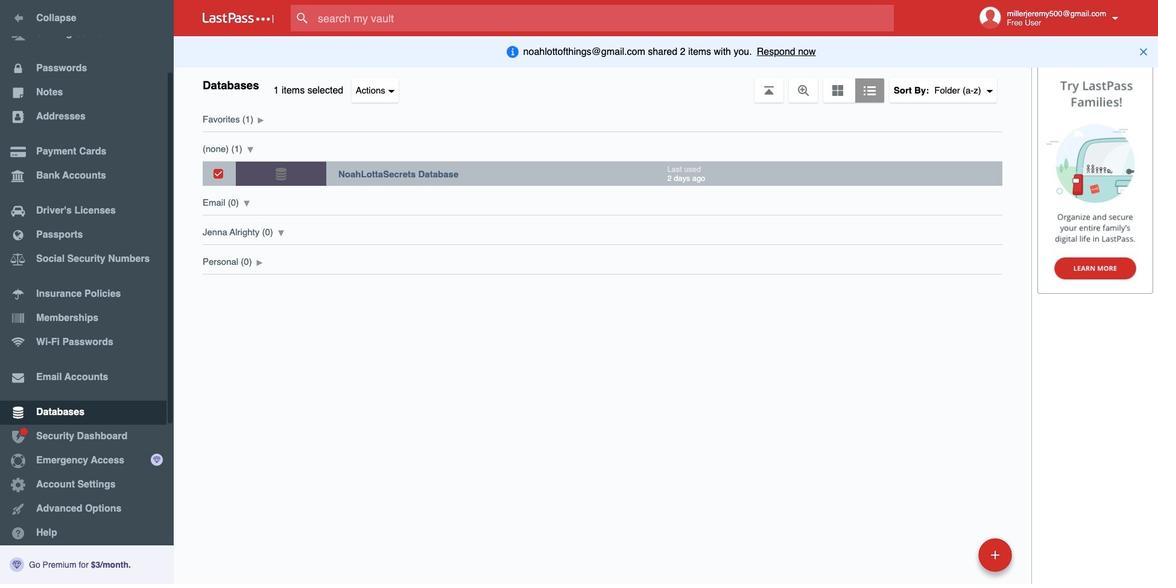Task type: describe. For each thing, give the bounding box(es) containing it.
main content main content
[[174, 103, 1032, 275]]

Search search field
[[291, 5, 918, 31]]

vault options navigation
[[174, 66, 1032, 103]]

new item element
[[896, 538, 1017, 572]]



Task type: locate. For each thing, give the bounding box(es) containing it.
lastpass image
[[203, 13, 274, 24]]

search my vault text field
[[291, 5, 918, 31]]

main navigation navigation
[[0, 0, 174, 584]]

new item navigation
[[896, 535, 1020, 584]]



